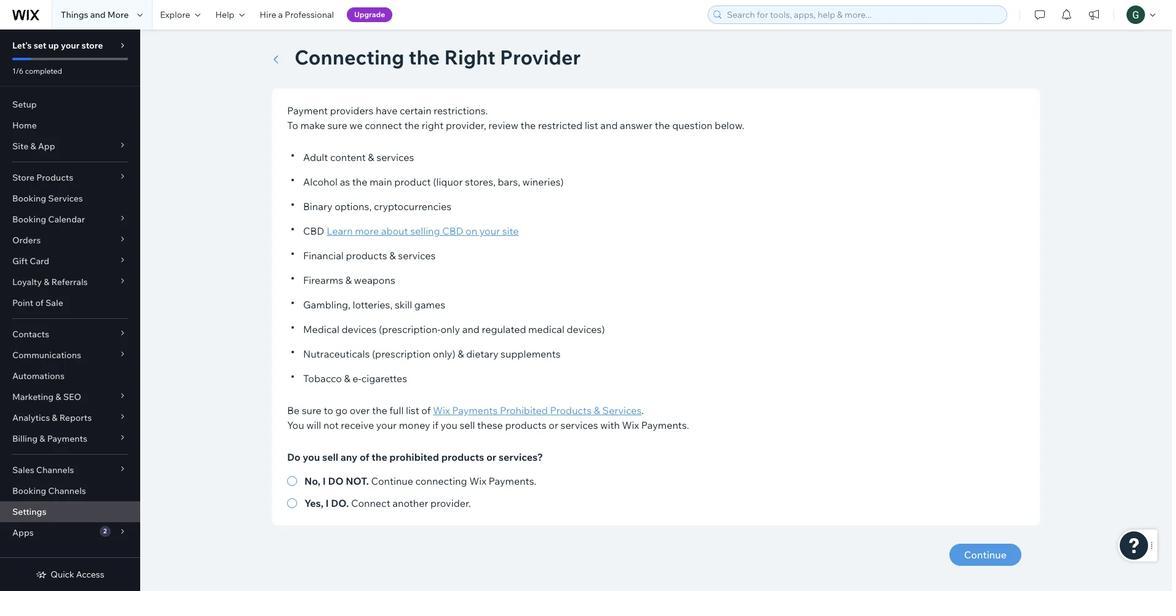 Task type: vqa. For each thing, say whether or not it's contained in the screenshot.
list
yes



Task type: locate. For each thing, give the bounding box(es) containing it.
0 vertical spatial you
[[441, 419, 457, 432]]

main
[[370, 176, 392, 188]]

products
[[36, 172, 73, 183], [550, 405, 592, 417]]

and inside payment providers have certain restrictions. to make sure we connect the right provider, review the restricted list and answer the question below.
[[600, 119, 618, 132]]

of left sale
[[35, 298, 44, 309]]

0 vertical spatial payments
[[452, 405, 498, 417]]

0 horizontal spatial wix
[[433, 405, 450, 417]]

0 horizontal spatial your
[[61, 40, 79, 51]]

marketing & seo
[[12, 392, 81, 403]]

2 horizontal spatial products
[[505, 419, 546, 432]]

channels for sales channels
[[36, 465, 74, 476]]

medical
[[303, 323, 339, 336]]

explore
[[160, 9, 190, 20]]

or left services?
[[486, 451, 496, 464]]

(prescription-
[[379, 323, 441, 336]]

only
[[441, 323, 460, 336]]

we
[[349, 119, 363, 132]]

i
[[323, 475, 326, 488], [326, 497, 329, 510]]

sure left we
[[327, 119, 347, 132]]

or down wix payments prohibited products & services link
[[549, 419, 558, 432]]

firearms
[[303, 274, 343, 287]]

1 horizontal spatial list
[[585, 119, 598, 132]]

wix payments prohibited products & services link
[[433, 403, 642, 418]]

learn
[[327, 225, 353, 237]]

booking up settings
[[12, 486, 46, 497]]

gift card
[[12, 256, 49, 267]]

0 horizontal spatial list
[[406, 405, 419, 417]]

0 horizontal spatial and
[[90, 9, 106, 20]]

wix right 'with'
[[622, 419, 639, 432]]

analytics
[[12, 413, 50, 424]]

services for adult content & services
[[376, 151, 414, 164]]

0 horizontal spatial payments
[[47, 434, 87, 445]]

0 horizontal spatial payments.
[[489, 475, 536, 488]]

payments. inside option group
[[489, 475, 536, 488]]

0 horizontal spatial sure
[[302, 405, 321, 417]]

sure inside payment providers have certain restrictions. to make sure we connect the right provider, review the restricted list and answer the question below.
[[327, 119, 347, 132]]

0 horizontal spatial you
[[303, 451, 320, 464]]

1 vertical spatial or
[[486, 451, 496, 464]]

1 horizontal spatial cbd
[[442, 225, 463, 237]]

1 horizontal spatial payments
[[452, 405, 498, 417]]

2 vertical spatial your
[[376, 419, 397, 432]]

payments down analytics & reports popup button
[[47, 434, 87, 445]]

services inside '. you will not receive your money if you sell these products or services with wix payments.'
[[561, 419, 598, 432]]

Search for tools, apps, help & more... field
[[723, 6, 1003, 23]]

& right only)
[[458, 348, 464, 360]]

1 vertical spatial sell
[[322, 451, 338, 464]]

0 horizontal spatial services
[[48, 193, 83, 204]]

your right up
[[61, 40, 79, 51]]

channels inside dropdown button
[[36, 465, 74, 476]]

channels
[[36, 465, 74, 476], [48, 486, 86, 497]]

site & app button
[[0, 136, 140, 157]]

1 booking from the top
[[12, 193, 46, 204]]

the right the as
[[352, 176, 367, 188]]

2 vertical spatial booking
[[12, 486, 46, 497]]

your right on
[[479, 225, 500, 237]]

2 vertical spatial services
[[561, 419, 598, 432]]

payment providers have certain restrictions. to make sure we connect the right provider, review the restricted list and answer the question below.
[[287, 105, 744, 132]]

payments.
[[641, 419, 689, 432], [489, 475, 536, 488]]

weapons
[[354, 274, 395, 287]]

nutraceuticals (prescription only) & dietary supplements
[[303, 348, 561, 360]]

payments inside dropdown button
[[47, 434, 87, 445]]

payment
[[287, 105, 328, 117]]

1 vertical spatial products
[[550, 405, 592, 417]]

1 vertical spatial of
[[421, 405, 431, 417]]

card
[[30, 256, 49, 267]]

2 cbd from the left
[[442, 225, 463, 237]]

1 horizontal spatial sure
[[327, 119, 347, 132]]

dietary
[[466, 348, 498, 360]]

continue inside 'button'
[[964, 549, 1007, 561]]

sure
[[327, 119, 347, 132], [302, 405, 321, 417]]

1 vertical spatial sure
[[302, 405, 321, 417]]

0 horizontal spatial continue
[[371, 475, 413, 488]]

& left reports
[[52, 413, 58, 424]]

0 vertical spatial products
[[36, 172, 73, 183]]

and right only
[[462, 323, 480, 336]]

of right any
[[360, 451, 369, 464]]

analytics & reports button
[[0, 408, 140, 429]]

booking calendar
[[12, 214, 85, 225]]

with
[[600, 419, 620, 432]]

1 vertical spatial services
[[602, 405, 642, 417]]

booking down store
[[12, 193, 46, 204]]

connect
[[351, 497, 390, 510]]

products down "prohibited"
[[505, 419, 546, 432]]

& left 'seo'
[[56, 392, 61, 403]]

1 vertical spatial payments
[[47, 434, 87, 445]]

home
[[12, 120, 37, 131]]

of
[[35, 298, 44, 309], [421, 405, 431, 417], [360, 451, 369, 464]]

have
[[376, 105, 397, 117]]

you right the do on the left bottom of the page
[[303, 451, 320, 464]]

0 vertical spatial and
[[90, 9, 106, 20]]

sure up will
[[302, 405, 321, 417]]

about
[[381, 225, 408, 237]]

over
[[350, 405, 370, 417]]

0 horizontal spatial cbd
[[303, 225, 324, 237]]

1 horizontal spatial you
[[441, 419, 457, 432]]

connecting
[[415, 475, 467, 488]]

of inside sidebar element
[[35, 298, 44, 309]]

1 vertical spatial i
[[326, 497, 329, 510]]

the right answer
[[655, 119, 670, 132]]

0 vertical spatial products
[[346, 250, 387, 262]]

0 vertical spatial of
[[35, 298, 44, 309]]

0 vertical spatial wix
[[433, 405, 450, 417]]

1 vertical spatial and
[[600, 119, 618, 132]]

list up money
[[406, 405, 419, 417]]

1/6
[[12, 66, 23, 76]]

1 horizontal spatial payments.
[[641, 419, 689, 432]]

financial
[[303, 250, 344, 262]]

continue button
[[949, 544, 1021, 566]]

1 horizontal spatial continue
[[964, 549, 1007, 561]]

booking calendar button
[[0, 209, 140, 230]]

1 vertical spatial channels
[[48, 486, 86, 497]]

hire a professional
[[260, 9, 334, 20]]

products down more
[[346, 250, 387, 262]]

3 booking from the top
[[12, 486, 46, 497]]

below.
[[715, 119, 744, 132]]

0 horizontal spatial products
[[346, 250, 387, 262]]

0 vertical spatial list
[[585, 119, 598, 132]]

wix up 'if'
[[433, 405, 450, 417]]

cbd down the binary
[[303, 225, 324, 237]]

1 horizontal spatial and
[[462, 323, 480, 336]]

services left 'with'
[[561, 419, 598, 432]]

services
[[48, 193, 83, 204], [602, 405, 642, 417]]

i left do
[[323, 475, 326, 488]]

list right restricted
[[585, 119, 598, 132]]

2 vertical spatial wix
[[469, 475, 486, 488]]

1 vertical spatial your
[[479, 225, 500, 237]]

services up 'with'
[[602, 405, 642, 417]]

of up money
[[421, 405, 431, 417]]

on
[[466, 225, 477, 237]]

1 cbd from the left
[[303, 225, 324, 237]]

0 horizontal spatial or
[[486, 451, 496, 464]]

billing & payments
[[12, 434, 87, 445]]

payments up these
[[452, 405, 498, 417]]

access
[[76, 569, 104, 580]]

1 vertical spatial booking
[[12, 214, 46, 225]]

& right the firearms
[[345, 274, 352, 287]]

be
[[287, 405, 299, 417]]

0 vertical spatial your
[[61, 40, 79, 51]]

products inside popup button
[[36, 172, 73, 183]]

hire a professional link
[[252, 0, 341, 30]]

0 horizontal spatial sell
[[322, 451, 338, 464]]

channels down sales channels dropdown button
[[48, 486, 86, 497]]

restricted
[[538, 119, 583, 132]]

your down full
[[376, 419, 397, 432]]

0 vertical spatial booking
[[12, 193, 46, 204]]

2 vertical spatial of
[[360, 451, 369, 464]]

& right content
[[368, 151, 374, 164]]

you inside '. you will not receive your money if you sell these products or services with wix payments.'
[[441, 419, 457, 432]]

0 vertical spatial services
[[48, 193, 83, 204]]

products right "prohibited"
[[550, 405, 592, 417]]

2 vertical spatial and
[[462, 323, 480, 336]]

1 horizontal spatial or
[[549, 419, 558, 432]]

marketing
[[12, 392, 54, 403]]

0 horizontal spatial of
[[35, 298, 44, 309]]

products up booking services at the top left of the page
[[36, 172, 73, 183]]

& right billing
[[40, 434, 45, 445]]

2 horizontal spatial wix
[[622, 419, 639, 432]]

store
[[81, 40, 103, 51]]

calendar
[[48, 214, 85, 225]]

payments. down services?
[[489, 475, 536, 488]]

booking services link
[[0, 188, 140, 209]]

or
[[549, 419, 558, 432], [486, 451, 496, 464]]

not.
[[346, 475, 369, 488]]

the down certain
[[404, 119, 420, 132]]

store products button
[[0, 167, 140, 188]]

and left more
[[90, 9, 106, 20]]

channels for booking channels
[[48, 486, 86, 497]]

sell down the "be sure to go over the full list of wix payments prohibited products & services"
[[460, 419, 475, 432]]

you
[[441, 419, 457, 432], [303, 451, 320, 464]]

.
[[642, 405, 644, 417]]

services up "calendar"
[[48, 193, 83, 204]]

point of sale
[[12, 298, 63, 309]]

1 vertical spatial continue
[[964, 549, 1007, 561]]

1 vertical spatial products
[[505, 419, 546, 432]]

supplements
[[501, 348, 561, 360]]

0 vertical spatial i
[[323, 475, 326, 488]]

payments. down the .
[[641, 419, 689, 432]]

games
[[414, 299, 445, 311]]

& right loyalty
[[44, 277, 49, 288]]

the right review
[[521, 119, 536, 132]]

i left do.
[[326, 497, 329, 510]]

you right 'if'
[[441, 419, 457, 432]]

1 horizontal spatial your
[[376, 419, 397, 432]]

booking up orders
[[12, 214, 46, 225]]

booking inside popup button
[[12, 214, 46, 225]]

2 vertical spatial products
[[441, 451, 484, 464]]

& right the site
[[30, 141, 36, 152]]

services down cbd learn more about selling cbd on your site
[[398, 250, 436, 262]]

the
[[409, 45, 440, 69], [404, 119, 420, 132], [521, 119, 536, 132], [655, 119, 670, 132], [352, 176, 367, 188], [372, 405, 387, 417], [372, 451, 387, 464]]

products up connecting at left
[[441, 451, 484, 464]]

1 horizontal spatial of
[[360, 451, 369, 464]]

loyalty & referrals button
[[0, 272, 140, 293]]

0 vertical spatial sell
[[460, 419, 475, 432]]

booking for booking calendar
[[12, 214, 46, 225]]

sell left any
[[322, 451, 338, 464]]

selling
[[410, 225, 440, 237]]

1/6 completed
[[12, 66, 62, 76]]

1 vertical spatial wix
[[622, 419, 639, 432]]

let's
[[12, 40, 32, 51]]

0 vertical spatial payments.
[[641, 419, 689, 432]]

0 vertical spatial sure
[[327, 119, 347, 132]]

option group
[[287, 474, 1025, 511]]

yes, i do. connect another provider.
[[304, 497, 471, 510]]

2
[[103, 528, 107, 536]]

0 vertical spatial channels
[[36, 465, 74, 476]]

wix up the provider.
[[469, 475, 486, 488]]

services up main
[[376, 151, 414, 164]]

1 vertical spatial payments.
[[489, 475, 536, 488]]

right
[[444, 45, 496, 69]]

apps
[[12, 528, 34, 539]]

services for financial products & services
[[398, 250, 436, 262]]

2 booking from the top
[[12, 214, 46, 225]]

alcohol as the main product (liquor stores, bars, wineries)
[[303, 176, 564, 188]]

& left the e- at the bottom
[[344, 373, 350, 385]]

and left answer
[[600, 119, 618, 132]]

0 vertical spatial services
[[376, 151, 414, 164]]

1 horizontal spatial sell
[[460, 419, 475, 432]]

loyalty & referrals
[[12, 277, 88, 288]]

financial products & services
[[303, 250, 436, 262]]

2 horizontal spatial and
[[600, 119, 618, 132]]

1 vertical spatial services
[[398, 250, 436, 262]]

0 horizontal spatial products
[[36, 172, 73, 183]]

channels up booking channels at left bottom
[[36, 465, 74, 476]]

cbd left on
[[442, 225, 463, 237]]

0 vertical spatial or
[[549, 419, 558, 432]]



Task type: describe. For each thing, give the bounding box(es) containing it.
point of sale link
[[0, 293, 140, 314]]

right
[[422, 119, 444, 132]]

quick access button
[[36, 569, 104, 580]]

contacts button
[[0, 324, 140, 345]]

sidebar element
[[0, 30, 140, 592]]

1 horizontal spatial products
[[550, 405, 592, 417]]

the right any
[[372, 451, 387, 464]]

booking for booking services
[[12, 193, 46, 204]]

providers
[[330, 105, 374, 117]]

no,
[[304, 475, 320, 488]]

list inside payment providers have certain restrictions. to make sure we connect the right provider, review the restricted list and answer the question below.
[[585, 119, 598, 132]]

these
[[477, 419, 503, 432]]

the left the right
[[409, 45, 440, 69]]

hire
[[260, 9, 276, 20]]

& down about
[[389, 250, 396, 262]]

prohibited
[[500, 405, 548, 417]]

answer
[[620, 119, 653, 132]]

question
[[672, 119, 713, 132]]

product
[[394, 176, 431, 188]]

& left the .
[[594, 405, 600, 417]]

binary
[[303, 200, 332, 213]]

point
[[12, 298, 33, 309]]

to
[[324, 405, 333, 417]]

quick
[[51, 569, 74, 580]]

services inside sidebar element
[[48, 193, 83, 204]]

sale
[[46, 298, 63, 309]]

analytics & reports
[[12, 413, 92, 424]]

automations
[[12, 371, 65, 382]]

do
[[328, 475, 344, 488]]

booking channels link
[[0, 481, 140, 502]]

2 horizontal spatial of
[[421, 405, 431, 417]]

booking channels
[[12, 486, 86, 497]]

prohibited
[[389, 451, 439, 464]]

completed
[[25, 66, 62, 76]]

setup
[[12, 99, 37, 110]]

home link
[[0, 115, 140, 136]]

(prescription
[[372, 348, 431, 360]]

app
[[38, 141, 55, 152]]

the left full
[[372, 405, 387, 417]]

sales
[[12, 465, 34, 476]]

cigarettes
[[361, 373, 407, 385]]

nutraceuticals
[[303, 348, 370, 360]]

option group containing no, i do not.
[[287, 474, 1025, 511]]

review
[[488, 119, 518, 132]]

i for yes,
[[326, 497, 329, 510]]

site & app
[[12, 141, 55, 152]]

stores,
[[465, 176, 496, 188]]

& inside popup button
[[44, 277, 49, 288]]

2 horizontal spatial your
[[479, 225, 500, 237]]

certain
[[400, 105, 431, 117]]

settings link
[[0, 502, 140, 523]]

do you sell any of the prohibited products or services?
[[287, 451, 543, 464]]

(liquor
[[433, 176, 463, 188]]

adult content & services
[[303, 151, 414, 164]]

setup link
[[0, 94, 140, 115]]

1 horizontal spatial services
[[602, 405, 642, 417]]

e-
[[353, 373, 361, 385]]

to
[[287, 119, 298, 132]]

provider.
[[430, 497, 471, 510]]

do.
[[331, 497, 349, 510]]

if
[[432, 419, 438, 432]]

or inside '. you will not receive your money if you sell these products or services with wix payments.'
[[549, 419, 558, 432]]

set
[[34, 40, 46, 51]]

1 vertical spatial list
[[406, 405, 419, 417]]

will
[[306, 419, 321, 432]]

sales channels
[[12, 465, 74, 476]]

i for no,
[[323, 475, 326, 488]]

only)
[[433, 348, 455, 360]]

content
[[330, 151, 366, 164]]

connecting the right provider
[[295, 45, 581, 69]]

binary options, cryptocurrencies
[[303, 200, 451, 213]]

provider,
[[446, 119, 486, 132]]

gift
[[12, 256, 28, 267]]

1 horizontal spatial products
[[441, 451, 484, 464]]

provider
[[500, 45, 581, 69]]

full
[[389, 405, 404, 417]]

your inside sidebar element
[[61, 40, 79, 51]]

billing & payments button
[[0, 429, 140, 449]]

tobacco & e-cigarettes
[[303, 373, 407, 385]]

money
[[399, 419, 430, 432]]

1 vertical spatial you
[[303, 451, 320, 464]]

booking for booking channels
[[12, 486, 46, 497]]

site
[[502, 225, 519, 237]]

make
[[300, 119, 325, 132]]

devices)
[[567, 323, 605, 336]]

a
[[278, 9, 283, 20]]

quick access
[[51, 569, 104, 580]]

wix inside '. you will not receive your money if you sell these products or services with wix payments.'
[[622, 419, 639, 432]]

connecting
[[295, 45, 404, 69]]

0 vertical spatial continue
[[371, 475, 413, 488]]

products inside '. you will not receive your money if you sell these products or services with wix payments.'
[[505, 419, 546, 432]]

store
[[12, 172, 34, 183]]

sales channels button
[[0, 460, 140, 481]]

automations link
[[0, 366, 140, 387]]

alcohol
[[303, 176, 338, 188]]

any
[[341, 451, 357, 464]]

gambling, lotteries, skill games
[[303, 299, 445, 311]]

firearms & weapons
[[303, 274, 395, 287]]

your inside '. you will not receive your money if you sell these products or services with wix payments.'
[[376, 419, 397, 432]]

payments. inside '. you will not receive your money if you sell these products or services with wix payments.'
[[641, 419, 689, 432]]

another
[[392, 497, 428, 510]]

cbd learn more about selling cbd on your site
[[303, 225, 519, 237]]

do
[[287, 451, 300, 464]]

. you will not receive your money if you sell these products or services with wix payments.
[[287, 405, 689, 432]]

connect
[[365, 119, 402, 132]]

1 horizontal spatial wix
[[469, 475, 486, 488]]

orders
[[12, 235, 41, 246]]

settings
[[12, 507, 46, 518]]

let's set up your store
[[12, 40, 103, 51]]

gift card button
[[0, 251, 140, 272]]

help button
[[208, 0, 252, 30]]

sell inside '. you will not receive your money if you sell these products or services with wix payments.'
[[460, 419, 475, 432]]

up
[[48, 40, 59, 51]]



